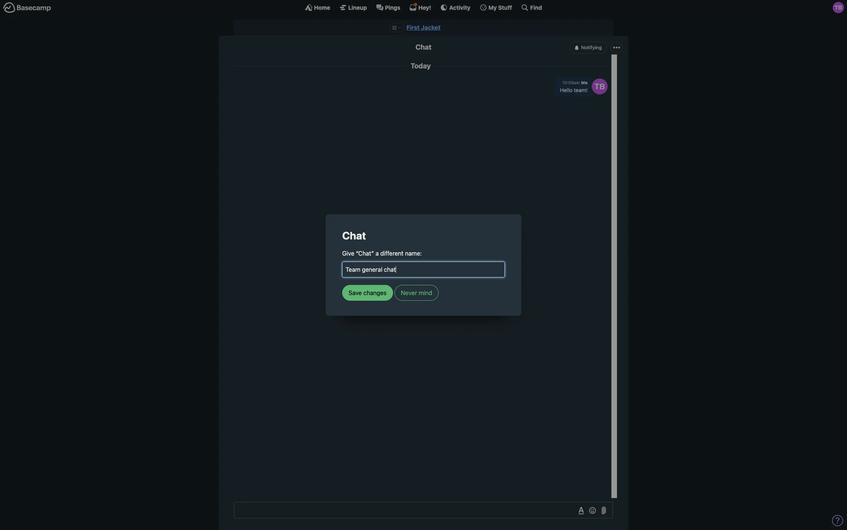 Task type: vqa. For each thing, say whether or not it's contained in the screenshot.
Jer Mill image
no



Task type: describe. For each thing, give the bounding box(es) containing it.
10:09am
[[563, 80, 580, 85]]

stuff
[[498, 4, 512, 11]]

my stuff button
[[480, 4, 512, 11]]

main element
[[0, 0, 847, 15]]

pings button
[[376, 4, 400, 11]]

tyler black image
[[592, 79, 608, 94]]

mind
[[419, 290, 432, 297]]

activity link
[[440, 4, 471, 11]]

my stuff
[[489, 4, 512, 11]]

notifying
[[581, 44, 602, 50]]

10:09am hello team!
[[560, 80, 588, 93]]

never mind
[[401, 290, 432, 297]]

team!
[[574, 87, 588, 93]]

hey! button
[[409, 4, 431, 11]]

give "chat" a different name:
[[342, 250, 422, 257]]

give
[[342, 250, 354, 257]]

never mind button
[[395, 285, 439, 301]]

lineup link
[[339, 4, 367, 11]]



Task type: locate. For each thing, give the bounding box(es) containing it.
first
[[407, 24, 420, 31]]

today
[[411, 62, 431, 70]]

jacket
[[421, 24, 441, 31]]

hey!
[[418, 4, 431, 11]]

tyler black image
[[833, 2, 844, 13]]

1 horizontal spatial chat
[[416, 43, 432, 51]]

my
[[489, 4, 497, 11]]

home
[[314, 4, 330, 11]]

lineup
[[348, 4, 367, 11]]

None text field
[[234, 503, 613, 520]]

pings
[[385, 4, 400, 11]]

chat
[[416, 43, 432, 51], [342, 230, 366, 242]]

0 vertical spatial chat
[[416, 43, 432, 51]]

Give "Chat" a different name: text field
[[342, 262, 505, 278]]

name:
[[405, 250, 422, 257]]

hello
[[560, 87, 573, 93]]

10:09am link
[[563, 80, 580, 85]]

"chat"
[[356, 250, 374, 257]]

notifying link
[[570, 42, 607, 54]]

chat up today
[[416, 43, 432, 51]]

find
[[530, 4, 542, 11]]

first jacket link
[[407, 24, 441, 31]]

home link
[[305, 4, 330, 11]]

never
[[401, 290, 417, 297]]

activity
[[449, 4, 471, 11]]

switch accounts image
[[3, 2, 51, 14]]

10:09am element
[[563, 80, 580, 85]]

find button
[[521, 4, 542, 11]]

chat up give
[[342, 230, 366, 242]]

a
[[376, 250, 379, 257]]

first jacket
[[407, 24, 441, 31]]

1 vertical spatial chat
[[342, 230, 366, 242]]

None submit
[[342, 285, 393, 301]]

different
[[380, 250, 404, 257]]

0 horizontal spatial chat
[[342, 230, 366, 242]]



